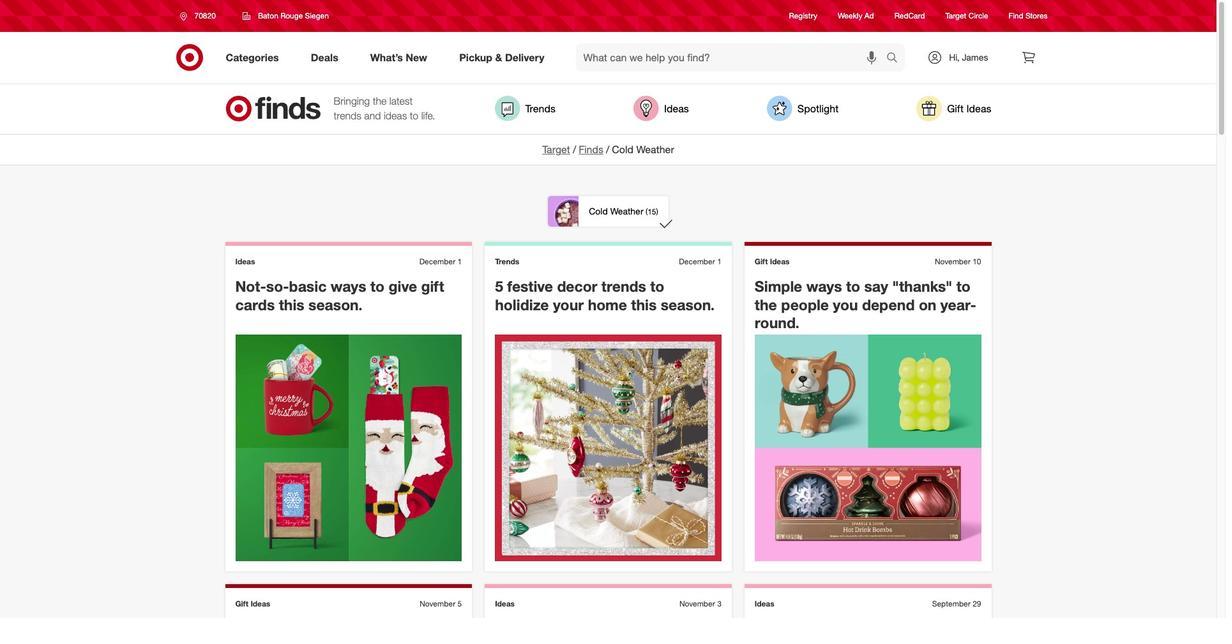Task type: describe. For each thing, give the bounding box(es) containing it.
trends for and
[[334, 109, 361, 122]]

70820
[[194, 11, 216, 20]]

find stores link
[[1009, 10, 1048, 21]]

on
[[919, 296, 936, 313]]

simple
[[755, 277, 802, 295]]

latest
[[389, 95, 413, 107]]

target / finds / cold weather
[[542, 143, 674, 156]]

home
[[588, 296, 627, 313]]

not-
[[235, 277, 266, 295]]

(
[[646, 207, 648, 216]]

say
[[864, 277, 888, 295]]

5 inside 5 festive decor trends to holidize your home this season.
[[495, 277, 503, 295]]

and
[[364, 109, 381, 122]]

your
[[553, 296, 584, 313]]

november 3
[[679, 599, 722, 609]]

pickup
[[459, 51, 492, 64]]

life.
[[421, 109, 435, 122]]

the inside simple ways to say "thanks" to the people you depend on year- round.
[[755, 296, 777, 313]]

stores
[[1026, 11, 1048, 21]]

weekly
[[838, 11, 862, 21]]

weekly ad link
[[838, 10, 874, 21]]

deals
[[311, 51, 338, 64]]

1 horizontal spatial cold
[[612, 143, 634, 156]]

ways inside not-so-basic ways to give gift cards this season.
[[331, 277, 366, 295]]

delivery
[[505, 51, 544, 64]]

ideas link
[[633, 96, 689, 121]]

5 festive decor trends to holidize your home this season.
[[495, 277, 715, 313]]

september 29
[[932, 599, 981, 609]]

target finds image
[[225, 96, 321, 121]]

november 10
[[935, 257, 981, 266]]

september
[[932, 599, 971, 609]]

basic
[[289, 277, 327, 295]]

holidize
[[495, 296, 549, 313]]

gift ideas for 5
[[235, 599, 270, 609]]

bringing the latest trends and ideas to life.
[[334, 95, 435, 122]]

trends link
[[495, 96, 556, 121]]

what's new link
[[359, 43, 443, 72]]

what's new
[[370, 51, 427, 64]]

categories
[[226, 51, 279, 64]]

gift ideas link
[[917, 96, 991, 121]]

simple ways to say "thanks" to the people you depend on year- round.
[[755, 277, 976, 332]]

what's
[[370, 51, 403, 64]]

What can we help you find? suggestions appear below search field
[[576, 43, 890, 72]]

1 for not-so-basic ways to give gift cards this season.
[[458, 257, 462, 266]]

weekly ad
[[838, 11, 874, 21]]

pickup & delivery
[[459, 51, 544, 64]]

1 for 5 festive decor trends to holidize your home this season.
[[717, 257, 722, 266]]

to inside bringing the latest trends and ideas to life.
[[410, 109, 418, 122]]

find
[[1009, 11, 1024, 21]]

redcard link
[[895, 10, 925, 21]]

not-so-basic ways to give gift cards this season.
[[235, 277, 444, 313]]

you
[[833, 296, 858, 313]]

find stores
[[1009, 11, 1048, 21]]

spotlight
[[798, 102, 839, 115]]

2 horizontal spatial gift
[[947, 102, 964, 115]]

1 vertical spatial 5
[[458, 599, 462, 609]]

year-
[[941, 296, 976, 313]]

simple ways to say "thanks" to the people you depend on year-round. image
[[755, 335, 981, 561]]

not-so-basic ways to give gift cards this season. image
[[235, 335, 462, 561]]

ways inside simple ways to say "thanks" to the people you depend on year- round.
[[806, 277, 842, 295]]

so-
[[266, 277, 289, 295]]

decor
[[557, 277, 597, 295]]

december for 5 festive decor trends to holidize your home this season.
[[679, 257, 715, 266]]

finds link
[[579, 143, 603, 156]]

10
[[973, 257, 981, 266]]

deals link
[[300, 43, 354, 72]]

0 horizontal spatial trends
[[495, 257, 519, 266]]

festive
[[507, 277, 553, 295]]

baton rouge siegen
[[258, 11, 329, 20]]

the inside bringing the latest trends and ideas to life.
[[373, 95, 387, 107]]

november for november 5
[[420, 599, 455, 609]]

ideas
[[384, 109, 407, 122]]

bringing
[[334, 95, 370, 107]]

november 5
[[420, 599, 462, 609]]

rouge
[[280, 11, 303, 20]]



Task type: vqa. For each thing, say whether or not it's contained in the screenshot.
/ to the right
yes



Task type: locate. For each thing, give the bounding box(es) containing it.
cold right finds link
[[612, 143, 634, 156]]

this for cards
[[279, 296, 304, 313]]

1 horizontal spatial 1
[[717, 257, 722, 266]]

trends for to
[[601, 277, 646, 295]]

ways
[[331, 277, 366, 295], [806, 277, 842, 295]]

1 1 from the left
[[458, 257, 462, 266]]

1 horizontal spatial 5
[[495, 277, 503, 295]]

0 vertical spatial weather
[[636, 143, 674, 156]]

0 horizontal spatial 5
[[458, 599, 462, 609]]

ways up people
[[806, 277, 842, 295]]

target left the circle
[[946, 11, 966, 21]]

0 horizontal spatial cold
[[589, 206, 608, 216]]

to inside not-so-basic ways to give gift cards this season.
[[370, 277, 385, 295]]

/
[[573, 143, 576, 156], [606, 143, 609, 156]]

0 horizontal spatial december 1
[[419, 257, 462, 266]]

0 vertical spatial trends
[[525, 102, 556, 115]]

1 vertical spatial trends
[[601, 277, 646, 295]]

0 horizontal spatial ways
[[331, 277, 366, 295]]

redcard
[[895, 11, 925, 21]]

1 horizontal spatial trends
[[601, 277, 646, 295]]

november
[[935, 257, 971, 266], [420, 599, 455, 609], [679, 599, 715, 609]]

season. inside 5 festive decor trends to holidize your home this season.
[[661, 296, 715, 313]]

james
[[962, 52, 988, 63]]

this for home
[[631, 296, 657, 313]]

to
[[410, 109, 418, 122], [370, 277, 385, 295], [650, 277, 664, 295], [846, 277, 860, 295], [957, 277, 971, 295]]

november for november 10
[[935, 257, 971, 266]]

categories link
[[215, 43, 295, 72]]

0 vertical spatial 5
[[495, 277, 503, 295]]

target circle link
[[946, 10, 988, 21]]

give
[[389, 277, 417, 295]]

trends
[[334, 109, 361, 122], [601, 277, 646, 295]]

1 horizontal spatial the
[[755, 296, 777, 313]]

2 december from the left
[[679, 257, 715, 266]]

weather
[[636, 143, 674, 156], [610, 206, 643, 216]]

1 horizontal spatial this
[[631, 296, 657, 313]]

gift ideas
[[947, 102, 991, 115], [755, 257, 790, 266], [235, 599, 270, 609]]

"thanks"
[[892, 277, 952, 295]]

season. for trends
[[661, 296, 715, 313]]

/ left finds
[[573, 143, 576, 156]]

december for not-so-basic ways to give gift cards this season.
[[419, 257, 455, 266]]

1
[[458, 257, 462, 266], [717, 257, 722, 266]]

trends inside 5 festive decor trends to holidize your home this season.
[[601, 277, 646, 295]]

this down so-
[[279, 296, 304, 313]]

to inside 5 festive decor trends to holidize your home this season.
[[650, 277, 664, 295]]

the up and
[[373, 95, 387, 107]]

1 season. from the left
[[308, 296, 362, 313]]

december 1 for 5 festive decor trends to holidize your home this season.
[[679, 257, 722, 266]]

0 horizontal spatial target
[[542, 143, 570, 156]]

siegen
[[305, 11, 329, 20]]

0 horizontal spatial trends
[[334, 109, 361, 122]]

2 horizontal spatial gift ideas
[[947, 102, 991, 115]]

15
[[648, 207, 656, 216]]

0 horizontal spatial season.
[[308, 296, 362, 313]]

1 vertical spatial gift
[[755, 257, 768, 266]]

1 vertical spatial gift ideas
[[755, 257, 790, 266]]

0 vertical spatial gift ideas
[[947, 102, 991, 115]]

2 horizontal spatial november
[[935, 257, 971, 266]]

ad
[[865, 11, 874, 21]]

this inside 5 festive decor trends to holidize your home this season.
[[631, 296, 657, 313]]

gift
[[947, 102, 964, 115], [755, 257, 768, 266], [235, 599, 248, 609]]

trends up home
[[601, 277, 646, 295]]

2 season. from the left
[[661, 296, 715, 313]]

1 vertical spatial weather
[[610, 206, 643, 216]]

gift for 5
[[235, 599, 248, 609]]

target inside target circle link
[[946, 11, 966, 21]]

the up round.
[[755, 296, 777, 313]]

1 horizontal spatial /
[[606, 143, 609, 156]]

trends up festive
[[495, 257, 519, 266]]

2 december 1 from the left
[[679, 257, 722, 266]]

target link
[[542, 143, 570, 156]]

2 1 from the left
[[717, 257, 722, 266]]

people
[[781, 296, 829, 313]]

finds
[[579, 143, 603, 156]]

1 vertical spatial trends
[[495, 257, 519, 266]]

season. for ways
[[308, 296, 362, 313]]

1 horizontal spatial december 1
[[679, 257, 722, 266]]

0 horizontal spatial gift ideas
[[235, 599, 270, 609]]

the
[[373, 95, 387, 107], [755, 296, 777, 313]]

0 horizontal spatial /
[[573, 143, 576, 156]]

cold left (
[[589, 206, 608, 216]]

cards
[[235, 296, 275, 313]]

gift for 10
[[755, 257, 768, 266]]

cold
[[612, 143, 634, 156], [589, 206, 608, 216]]

pickup & delivery link
[[448, 43, 560, 72]]

2 ways from the left
[[806, 277, 842, 295]]

cold weather ( 15 )
[[589, 206, 658, 216]]

1 this from the left
[[279, 296, 304, 313]]

gift
[[421, 277, 444, 295]]

november for november 3
[[679, 599, 715, 609]]

target circle
[[946, 11, 988, 21]]

1 vertical spatial target
[[542, 143, 570, 156]]

1 vertical spatial the
[[755, 296, 777, 313]]

trends
[[525, 102, 556, 115], [495, 257, 519, 266]]

trends down bringing
[[334, 109, 361, 122]]

1 vertical spatial cold
[[589, 206, 608, 216]]

1 horizontal spatial season.
[[661, 296, 715, 313]]

/ right finds link
[[606, 143, 609, 156]]

2 this from the left
[[631, 296, 657, 313]]

1 december 1 from the left
[[419, 257, 462, 266]]

0 vertical spatial gift
[[947, 102, 964, 115]]

5 festive decor trends to holidize your home this season. image
[[495, 335, 722, 561]]

baton
[[258, 11, 278, 20]]

ideas
[[664, 102, 689, 115], [967, 102, 991, 115], [235, 257, 255, 266], [770, 257, 790, 266], [251, 599, 270, 609], [495, 599, 515, 609], [755, 599, 774, 609]]

0 vertical spatial trends
[[334, 109, 361, 122]]

0 vertical spatial target
[[946, 11, 966, 21]]

hi,
[[949, 52, 960, 63]]

1 horizontal spatial target
[[946, 11, 966, 21]]

2 vertical spatial gift ideas
[[235, 599, 270, 609]]

1 horizontal spatial ways
[[806, 277, 842, 295]]

weather left (
[[610, 206, 643, 216]]

0 horizontal spatial december
[[419, 257, 455, 266]]

season.
[[308, 296, 362, 313], [661, 296, 715, 313]]

registry
[[789, 11, 817, 21]]

&
[[495, 51, 502, 64]]

weather down ideas link
[[636, 143, 674, 156]]

baton rouge siegen button
[[234, 4, 337, 27]]

0 horizontal spatial november
[[420, 599, 455, 609]]

70820 button
[[171, 4, 229, 27]]

this inside not-so-basic ways to give gift cards this season.
[[279, 296, 304, 313]]

search button
[[881, 43, 912, 74]]

5
[[495, 277, 503, 295], [458, 599, 462, 609]]

round.
[[755, 314, 800, 332]]

3
[[717, 599, 722, 609]]

0 vertical spatial the
[[373, 95, 387, 107]]

1 ways from the left
[[331, 277, 366, 295]]

this right home
[[631, 296, 657, 313]]

0 horizontal spatial the
[[373, 95, 387, 107]]

ways right basic
[[331, 277, 366, 295]]

new
[[406, 51, 427, 64]]

1 december from the left
[[419, 257, 455, 266]]

hi, james
[[949, 52, 988, 63]]

target
[[946, 11, 966, 21], [542, 143, 570, 156]]

1 horizontal spatial november
[[679, 599, 715, 609]]

target left finds link
[[542, 143, 570, 156]]

circle
[[969, 11, 988, 21]]

2 / from the left
[[606, 143, 609, 156]]

december 1 for not-so-basic ways to give gift cards this season.
[[419, 257, 462, 266]]

depend
[[862, 296, 915, 313]]

0 vertical spatial cold
[[612, 143, 634, 156]]

0 horizontal spatial 1
[[458, 257, 462, 266]]

1 horizontal spatial trends
[[525, 102, 556, 115]]

2 vertical spatial gift
[[235, 599, 248, 609]]

registry link
[[789, 10, 817, 21]]

trends inside bringing the latest trends and ideas to life.
[[334, 109, 361, 122]]

1 horizontal spatial december
[[679, 257, 715, 266]]

0 horizontal spatial gift
[[235, 599, 248, 609]]

season. inside not-so-basic ways to give gift cards this season.
[[308, 296, 362, 313]]

target for target / finds / cold weather
[[542, 143, 570, 156]]

search
[[881, 52, 912, 65]]

spotlight link
[[767, 96, 839, 121]]

gift ideas for 10
[[755, 257, 790, 266]]

trends up target link
[[525, 102, 556, 115]]

december 1
[[419, 257, 462, 266], [679, 257, 722, 266]]

1 / from the left
[[573, 143, 576, 156]]

1 horizontal spatial gift ideas
[[755, 257, 790, 266]]

december
[[419, 257, 455, 266], [679, 257, 715, 266]]

0 horizontal spatial this
[[279, 296, 304, 313]]

)
[[656, 207, 658, 216]]

29
[[973, 599, 981, 609]]

target for target circle
[[946, 11, 966, 21]]

1 horizontal spatial gift
[[755, 257, 768, 266]]



